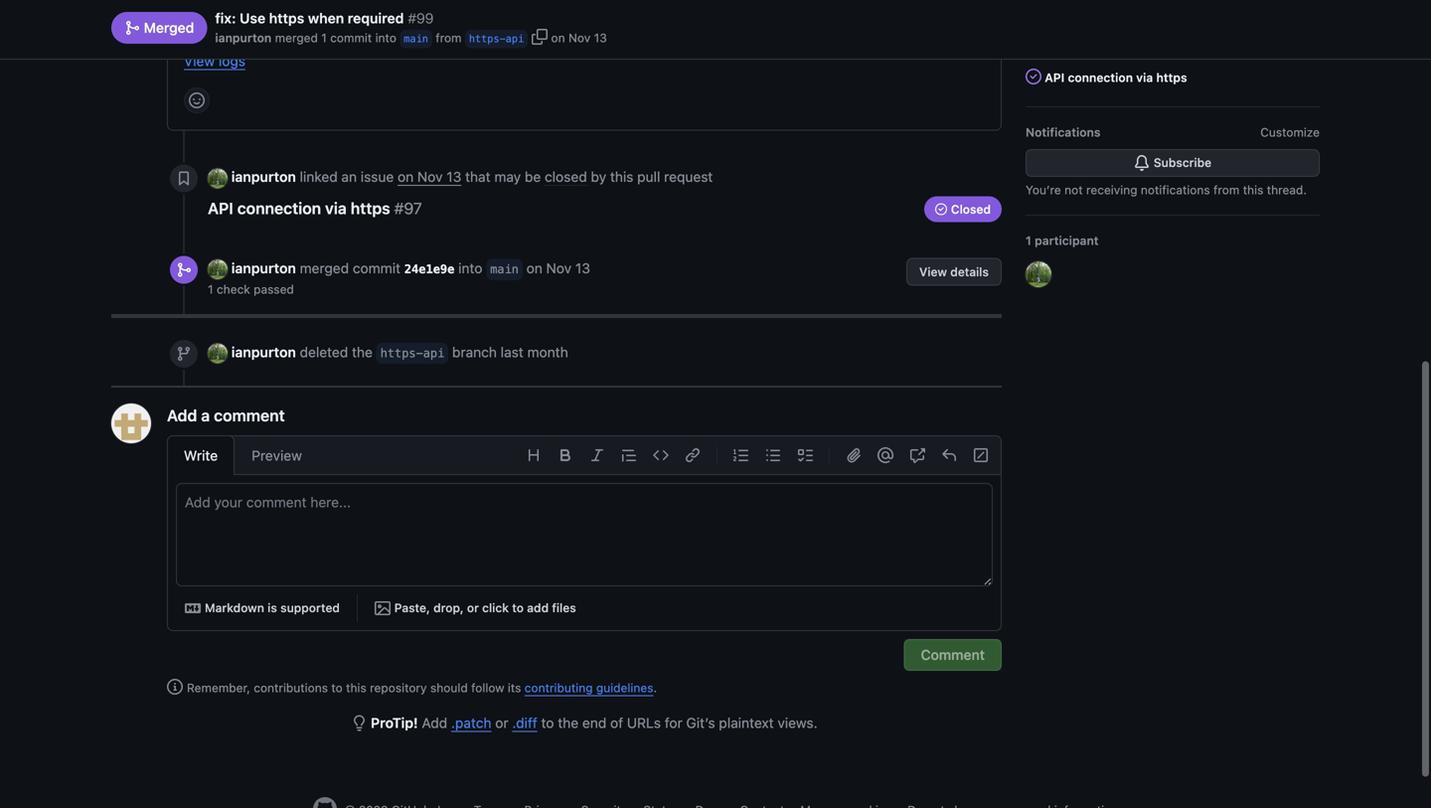 Task type: locate. For each thing, give the bounding box(es) containing it.
2 vertical spatial 13
[[575, 260, 590, 276]]

the
[[352, 344, 373, 360], [558, 714, 579, 731]]

https- inside ianpurton merged 1 commit into main from https-api
[[469, 33, 506, 45]]

0 vertical spatial or
[[467, 601, 479, 614]]

1 horizontal spatial via
[[1136, 71, 1153, 84]]

https- left branch
[[380, 346, 423, 360]]

ianpurton link left linked
[[231, 168, 296, 185]]

@ianpurton image right the 'git branch' image
[[208, 343, 228, 363]]

markdown is supported
[[205, 601, 340, 614]]

1 horizontal spatial 1
[[321, 31, 327, 45]]

0 horizontal spatial on
[[398, 168, 414, 185]]

paste, drop, or click to add files
[[394, 601, 576, 614]]

1 horizontal spatial 13
[[575, 260, 590, 276]]

by
[[591, 168, 606, 185]]

participant
[[1035, 234, 1099, 247]]

ianpurton link down use
[[215, 29, 272, 47]]

https
[[269, 10, 304, 26], [1156, 71, 1187, 84], [351, 199, 390, 218]]

ianpurton left deleted
[[231, 344, 296, 360]]

or left "click"
[[467, 601, 479, 614]]

ianpurton deleted the https-api branch last month
[[231, 344, 568, 360]]

view for view details
[[919, 265, 947, 279]]

0 horizontal spatial api
[[208, 199, 233, 218]]

the left end
[[558, 714, 579, 731]]

git merge image left branch
[[124, 20, 140, 36]]

2 horizontal spatial 13
[[594, 31, 607, 45]]

api inside ianpurton merged 1 commit into main from https-api
[[506, 33, 524, 45]]

ianpurton for ianpurton merged commit 24e1e9e into main on nov 13 1 check passed
[[231, 260, 296, 276]]

0 vertical spatial via
[[1136, 71, 1153, 84]]

on inside ianpurton merged commit 24e1e9e into main on nov 13 1 check passed
[[526, 260, 543, 276]]

0 vertical spatial view
[[184, 53, 215, 69]]

1 vertical spatial https
[[1156, 71, 1187, 84]]

write button
[[167, 435, 235, 475]]

this right by
[[610, 168, 634, 185]]

1 vertical spatial on nov 13 link
[[526, 260, 590, 276]]

0 horizontal spatial into
[[375, 31, 396, 45]]

merged
[[275, 31, 318, 45], [300, 260, 349, 276]]

1 horizontal spatial view
[[919, 265, 947, 279]]

ianpurton down use
[[215, 31, 272, 45]]

0 horizontal spatial this
[[346, 681, 367, 694]]

1 left check
[[208, 282, 213, 296]]

connection up 'notifications'
[[1068, 71, 1133, 84]]

commit down required
[[330, 31, 372, 45]]

ianpurton inside ianpurton merged commit 24e1e9e into main on nov 13 1 check passed
[[231, 260, 296, 276]]

1 vertical spatial main
[[490, 262, 519, 276]]

2 horizontal spatial https
[[1156, 71, 1187, 84]]

git merge image up the 'git branch' image
[[176, 262, 192, 278]]

month
[[527, 344, 568, 360]]

13 down gpt.pages.dev
[[594, 31, 607, 45]]

this up the "light bulb" icon
[[346, 681, 367, 694]]

api inside 'link'
[[1045, 71, 1065, 84]]

0 vertical spatial to
[[512, 601, 524, 614]]

light bulb image
[[351, 715, 367, 731]]

ianpurton left linked
[[231, 168, 296, 185]]

code image
[[653, 447, 669, 463]]

13 left that
[[447, 168, 461, 185]]

https right use
[[269, 10, 304, 26]]

13
[[594, 31, 607, 45], [447, 168, 461, 185], [575, 260, 590, 276]]

api up check
[[208, 199, 233, 218]]

preview down comment
[[252, 447, 302, 463]]

guidelines
[[596, 681, 654, 694]]

0 vertical spatial main
[[404, 33, 428, 45]]

add or remove reactions image
[[189, 92, 205, 108]]

0 vertical spatial on nov 13 link
[[398, 168, 461, 185]]

on up last month link
[[526, 260, 543, 276]]

closed
[[545, 168, 587, 185]]

1 horizontal spatial on
[[526, 260, 543, 276]]

1 vertical spatial nov
[[417, 168, 443, 185]]

branch preview url:
[[198, 9, 337, 25]]

0 vertical spatial merged
[[275, 31, 318, 45]]

ianpurton for ianpurton merged 1 commit into main from https-api
[[215, 31, 272, 45]]

request
[[664, 168, 713, 185]]

into for from
[[375, 31, 396, 45]]

from right main link
[[436, 31, 462, 45]]

view
[[184, 53, 215, 69], [919, 265, 947, 279]]

0 horizontal spatial 1
[[208, 282, 213, 296]]

1 horizontal spatial on nov 13 link
[[526, 260, 590, 276]]

api left branch
[[423, 346, 444, 360]]

branch
[[452, 344, 497, 360]]

bold image
[[558, 447, 573, 463]]

commit left 24e1e9e link
[[353, 260, 401, 276]]

1 vertical spatial 1
[[1026, 234, 1032, 247]]

api connection via https #97
[[208, 199, 422, 218]]

.diff link
[[512, 714, 537, 731]]

api connection via https
[[1042, 71, 1187, 84]]

1 horizontal spatial from
[[1214, 183, 1240, 197]]

0 horizontal spatial main
[[404, 33, 428, 45]]

via down an
[[325, 199, 347, 218]]

view details
[[919, 265, 989, 279]]

1 vertical spatial view
[[919, 265, 947, 279]]

1 horizontal spatial into
[[458, 260, 482, 276]]

main right the 24e1e9e
[[490, 262, 519, 276]]

receiving
[[1086, 183, 1138, 197]]

0 horizontal spatial view
[[184, 53, 215, 69]]

https up subscribe button
[[1156, 71, 1187, 84]]

view for view logs
[[184, 53, 215, 69]]

passed
[[254, 282, 294, 296]]

0 vertical spatial the
[[352, 344, 373, 360]]

for
[[665, 714, 683, 731]]

1 vertical spatial git merge image
[[176, 262, 192, 278]]

view inside dropdown button
[[919, 265, 947, 279]]

1 vertical spatial add
[[422, 714, 447, 731]]

into down required
[[375, 31, 396, 45]]

1 vertical spatial from
[[1214, 183, 1240, 197]]

2 vertical spatial on
[[526, 260, 543, 276]]

0 horizontal spatial api
[[423, 346, 444, 360]]

files
[[552, 601, 576, 614]]

to right contributions
[[331, 681, 343, 694]]

or
[[467, 601, 479, 614], [495, 714, 509, 731]]

.diff
[[512, 714, 537, 731]]

nov inside ianpurton merged commit 24e1e9e into main on nov 13 1 check passed
[[546, 260, 572, 276]]

reply image
[[941, 447, 957, 463]]

into inside ianpurton merged commit 24e1e9e into main on nov 13 1 check passed
[[458, 260, 482, 276]]

ianpurton for ianpurton linked an issue on nov 13 that may be closed by this pull request
[[231, 168, 296, 185]]

not
[[1065, 183, 1083, 197]]

the right deleted
[[352, 344, 373, 360]]

merged down fix: use https when required link
[[275, 31, 318, 45]]

1 vertical spatial preview
[[252, 447, 302, 463]]

1 vertical spatial commit
[[353, 260, 401, 276]]

2 horizontal spatial to
[[541, 714, 554, 731]]

to right .diff
[[541, 714, 554, 731]]

0 horizontal spatial https-
[[380, 346, 423, 360]]

0 vertical spatial add
[[167, 406, 197, 425]]

0 vertical spatial https-
[[469, 33, 506, 45]]

protip!
[[371, 714, 418, 731]]

main inside ianpurton merged commit 24e1e9e into main on nov 13 1 check passed
[[490, 262, 519, 276]]

1 horizontal spatial or
[[495, 714, 509, 731]]

via up bell image
[[1136, 71, 1153, 84]]

0 vertical spatial api
[[1045, 71, 1065, 84]]

1 vertical spatial connection
[[237, 199, 321, 218]]

2 vertical spatial https
[[351, 199, 390, 218]]

24e1e9e
[[404, 262, 455, 276]]

api left the "copy" image
[[506, 33, 524, 45]]

@ianpurton image
[[208, 168, 228, 188], [208, 260, 228, 279], [1026, 261, 1052, 287], [208, 343, 228, 363]]

2 horizontal spatial 1
[[1026, 234, 1032, 247]]

view left 'logs'
[[184, 53, 215, 69]]

main down #99
[[404, 33, 428, 45]]

1 horizontal spatial the
[[558, 714, 579, 731]]

https-
[[469, 33, 506, 45], [380, 346, 423, 360]]

1 vertical spatial https-
[[380, 346, 423, 360]]

view left details
[[919, 265, 947, 279]]

via inside 'link'
[[1136, 71, 1153, 84]]

1 vertical spatial to
[[331, 681, 343, 694]]

to
[[512, 601, 524, 614], [331, 681, 343, 694], [541, 714, 554, 731]]

1 horizontal spatial git merge image
[[176, 262, 192, 278]]

this
[[610, 168, 634, 185], [1243, 183, 1264, 197], [346, 681, 367, 694]]

nov up month
[[546, 260, 572, 276]]

ianpurton up passed
[[231, 260, 296, 276]]

1 horizontal spatial main
[[490, 262, 519, 276]]

ianpurton
[[215, 31, 272, 45], [231, 168, 296, 185], [231, 260, 296, 276], [231, 344, 296, 360]]

preview left url:
[[249, 9, 302, 25]]

1 horizontal spatial connection
[[1068, 71, 1133, 84]]

merged
[[140, 20, 194, 36]]

via
[[1136, 71, 1153, 84], [325, 199, 347, 218]]

markdown is supported link
[[176, 594, 349, 622]]

merged for commit
[[300, 260, 349, 276]]

https for api connection via https #97
[[351, 199, 390, 218]]

connection inside 'link'
[[1068, 71, 1133, 84]]

https inside 'link'
[[1156, 71, 1187, 84]]

be
[[525, 168, 541, 185]]

1 horizontal spatial to
[[512, 601, 524, 614]]

or inside button
[[467, 601, 479, 614]]

1 vertical spatial 13
[[447, 168, 461, 185]]

on right the "copy" image
[[551, 31, 565, 45]]

git branch image
[[176, 346, 192, 362]]

https://https-api.bionic-gpt.pages.dev
[[364, 9, 609, 25]]

bell image
[[1134, 155, 1150, 171]]

0 vertical spatial preview
[[249, 9, 302, 25]]

13 down #97 will be closed when this pull request is merged element in the left of the page
[[575, 260, 590, 276]]

0 vertical spatial https
[[269, 10, 304, 26]]

mention image
[[878, 447, 894, 463]]

1 inside ianpurton merged commit 24e1e9e into main on nov 13 1 check passed
[[208, 282, 213, 296]]

1 horizontal spatial https-
[[469, 33, 506, 45]]

api.bionic-
[[449, 9, 518, 25]]

1
[[321, 31, 327, 45], [1026, 234, 1032, 247], [208, 282, 213, 296]]

0 vertical spatial into
[[375, 31, 396, 45]]

0 vertical spatial commit
[[330, 31, 372, 45]]

this left thread.
[[1243, 183, 1264, 197]]

api right closed issue image
[[1045, 71, 1065, 84]]

paste,
[[394, 601, 430, 614]]

git merge image
[[124, 20, 140, 36], [176, 262, 192, 278]]

https://https-api.bionic-gpt.pages.dev link
[[364, 9, 609, 25]]

main for on
[[490, 262, 519, 276]]

nov down gpt.pages.dev
[[568, 31, 591, 45]]

nov up #97
[[417, 168, 443, 185]]

on right 'issue'
[[398, 168, 414, 185]]

0 vertical spatial connection
[[1068, 71, 1133, 84]]

comment
[[214, 406, 285, 425]]

0 horizontal spatial connection
[[237, 199, 321, 218]]

of
[[610, 714, 623, 731]]

image image
[[374, 600, 390, 616]]

copy image
[[532, 29, 548, 45]]

0 vertical spatial on
[[551, 31, 565, 45]]

add left a
[[167, 406, 197, 425]]

https down 'issue'
[[351, 199, 390, 218]]

api for api connection via https #97
[[208, 199, 233, 218]]

bookmark image
[[176, 170, 192, 186]]

2 vertical spatial to
[[541, 714, 554, 731]]

into right 24e1e9e link
[[458, 260, 482, 276]]

0 vertical spatial 1
[[321, 31, 327, 45]]

connection down linked
[[237, 199, 321, 218]]

0 horizontal spatial or
[[467, 601, 479, 614]]

closed issue image
[[1026, 69, 1042, 84]]

remember, contributions to this repository should follow     its contributing guidelines .
[[187, 681, 657, 694]]

on nov 13 link up month
[[526, 260, 590, 276]]

1 horizontal spatial https
[[351, 199, 390, 218]]

view logs link
[[184, 53, 245, 69]]

1 down fix: use https when required #99
[[321, 31, 327, 45]]

2 vertical spatial 1
[[208, 282, 213, 296]]

add
[[167, 406, 197, 425], [422, 714, 447, 731]]

1 vertical spatial via
[[325, 199, 347, 218]]

1 left participant
[[1026, 234, 1032, 247]]

to left add
[[512, 601, 524, 614]]

1 vertical spatial api
[[208, 199, 233, 218]]

  text field
[[177, 484, 992, 585]]

drop,
[[433, 601, 464, 614]]

notifications
[[1141, 183, 1210, 197]]

from right notifications
[[1214, 183, 1240, 197]]

1 vertical spatial api
[[423, 346, 444, 360]]

on nov 13 link up #97
[[398, 168, 461, 185]]

ianpurton link
[[215, 29, 272, 47], [231, 168, 296, 185], [231, 260, 296, 276], [231, 344, 296, 360]]

1 horizontal spatial api
[[1045, 71, 1065, 84]]

fix: use https when required link
[[215, 8, 404, 29]]

0 horizontal spatial from
[[436, 31, 462, 45]]

add left .patch
[[422, 714, 447, 731]]

2 horizontal spatial this
[[1243, 183, 1264, 197]]

on nov 13 link
[[398, 168, 461, 185], [526, 260, 590, 276]]

connection
[[1068, 71, 1133, 84], [237, 199, 321, 218]]

diff ignored image
[[973, 447, 989, 463]]

2 vertical spatial nov
[[546, 260, 572, 276]]

heading image
[[526, 447, 542, 463]]

may
[[494, 168, 521, 185]]

merged inside ianpurton merged commit 24e1e9e into main on nov 13 1 check passed
[[300, 260, 349, 276]]

0 horizontal spatial via
[[325, 199, 347, 218]]

tasklist image
[[797, 447, 813, 463]]

branch
[[198, 9, 245, 25]]

1 vertical spatial into
[[458, 260, 482, 276]]

https- down https://https-api.bionic-gpt.pages.dev
[[469, 33, 506, 45]]

0 vertical spatial api
[[506, 33, 524, 45]]

issue closed image
[[935, 203, 947, 215]]

main inside ianpurton merged 1 commit into main from https-api
[[404, 33, 428, 45]]

merged down api connection via https #97
[[300, 260, 349, 276]]

1 horizontal spatial api
[[506, 33, 524, 45]]

merged for 1
[[275, 31, 318, 45]]

0 horizontal spatial git merge image
[[124, 20, 140, 36]]

1 vertical spatial merged
[[300, 260, 349, 276]]

0 horizontal spatial https
[[269, 10, 304, 26]]

or left .diff
[[495, 714, 509, 731]]

0 vertical spatial git merge image
[[124, 20, 140, 36]]

api
[[506, 33, 524, 45], [423, 346, 444, 360]]

homepage image
[[313, 797, 337, 808]]



Task type: vqa. For each thing, say whether or not it's contained in the screenshot.
main inside the ianpurton merged commit 24e1e9e into main on Nov 13 1 check passed
yes



Task type: describe. For each thing, give the bounding box(es) containing it.
api connection via https link
[[1026, 69, 1187, 86]]

fix:
[[215, 10, 236, 26]]

issue
[[361, 168, 394, 185]]

contributing guidelines link
[[525, 681, 654, 694]]

on nov 13
[[551, 31, 607, 45]]

via for api connection via https #97
[[325, 199, 347, 218]]

main link
[[404, 30, 428, 48]]

git's
[[686, 714, 715, 731]]

comment button
[[904, 639, 1002, 671]]

view details button
[[906, 258, 1002, 286]]

0 horizontal spatial add
[[167, 406, 197, 425]]

contributions
[[254, 681, 328, 694]]

add a comment tab list
[[167, 435, 319, 475]]

https- inside ianpurton deleted the https-api branch last month
[[380, 346, 423, 360]]

ianpurton merged commit 24e1e9e into main on nov 13 1 check passed
[[208, 260, 590, 296]]

you're
[[1026, 183, 1061, 197]]

cross reference image
[[909, 447, 925, 463]]

quote image
[[621, 447, 637, 463]]

last
[[501, 344, 524, 360]]

add a comment element
[[167, 403, 1002, 671]]

0 vertical spatial 13
[[594, 31, 607, 45]]

views.
[[778, 714, 818, 731]]

to inside button
[[512, 601, 524, 614]]

subscribe button
[[1026, 149, 1320, 177]]

api for api connection via https
[[1045, 71, 1065, 84]]

https for api connection via https
[[1156, 71, 1187, 84]]

24e1e9e link
[[404, 260, 455, 276]]

paperclip image
[[846, 447, 862, 463]]

.
[[654, 681, 657, 694]]

repository
[[370, 681, 427, 694]]

2 horizontal spatial on
[[551, 31, 565, 45]]

main for from
[[404, 33, 428, 45]]

preview inside button
[[252, 447, 302, 463]]

pull
[[637, 168, 660, 185]]

connection for api connection via https #97
[[237, 199, 321, 218]]

1 vertical spatial the
[[558, 714, 579, 731]]

supported
[[280, 601, 340, 614]]

required
[[348, 10, 404, 26]]

@ianpurton image right bookmark image
[[208, 168, 228, 188]]

last month link
[[501, 342, 568, 363]]

@ianpurton image up check
[[208, 260, 228, 279]]

write tab panel
[[168, 483, 1001, 630]]

gpt.pages.dev
[[518, 9, 609, 25]]

fix: use https when required #99
[[215, 10, 434, 26]]

@ianpurton image down 1 participant
[[1026, 261, 1052, 287]]

notifications
[[1026, 125, 1101, 139]]

when
[[308, 10, 344, 26]]

add
[[527, 601, 549, 614]]

0 horizontal spatial 13
[[447, 168, 461, 185]]

1 participant
[[1026, 234, 1099, 247]]

https://https-
[[364, 9, 449, 25]]

a
[[201, 406, 210, 425]]

.patch
[[451, 714, 492, 731]]

#97 will be closed when this pull request is merged element
[[545, 168, 587, 186]]

use
[[240, 10, 266, 26]]

13 inside ianpurton merged commit 24e1e9e into main on nov 13 1 check passed
[[575, 260, 590, 276]]

its
[[508, 681, 521, 694]]

0 horizontal spatial to
[[331, 681, 343, 694]]

0 horizontal spatial on nov 13 link
[[398, 168, 461, 185]]

via for api connection via https
[[1136, 71, 1153, 84]]

connection for api connection via https
[[1068, 71, 1133, 84]]

click
[[482, 601, 509, 614]]

subscribe
[[1154, 156, 1212, 169]]

commit inside ianpurton merged commit 24e1e9e into main on nov 13 1 check passed
[[353, 260, 401, 276]]

is
[[268, 601, 277, 614]]

comment
[[921, 646, 985, 663]]

thread.
[[1267, 183, 1307, 197]]

1 horizontal spatial add
[[422, 714, 447, 731]]

details
[[950, 265, 989, 279]]

0 vertical spatial from
[[436, 31, 462, 45]]

preview button
[[235, 435, 319, 475]]

ianpurton link up passed
[[231, 260, 296, 276]]

protip! add .patch or .diff to the end of urls for git's plaintext views.
[[371, 714, 818, 731]]

#97
[[394, 199, 422, 218]]

#99
[[408, 10, 434, 26]]

@johnsmith43233 image
[[111, 403, 151, 443]]

ianpurton for ianpurton deleted the https-api branch last month
[[231, 344, 296, 360]]

0 vertical spatial nov
[[568, 31, 591, 45]]

.patch link
[[451, 714, 492, 731]]

markdown
[[205, 601, 264, 614]]

follow
[[471, 681, 504, 694]]

ianpurton link left deleted
[[231, 344, 296, 360]]

https-api link
[[469, 30, 524, 48]]

should
[[430, 681, 468, 694]]

write
[[184, 447, 218, 463]]

into for on
[[458, 260, 482, 276]]

remember,
[[187, 681, 250, 694]]

add a comment
[[167, 406, 285, 425]]

customize
[[1261, 125, 1320, 139]]

markdown image
[[185, 600, 201, 616]]

contributing
[[525, 681, 593, 694]]

ianpurton merged 1 commit into main from https-api
[[215, 31, 524, 45]]

end
[[582, 714, 607, 731]]

list ordered image
[[733, 447, 749, 463]]

view logs
[[184, 53, 245, 69]]

that
[[465, 168, 491, 185]]

urls
[[627, 714, 661, 731]]

1 horizontal spatial this
[[610, 168, 634, 185]]

add or remove reactions element
[[184, 87, 210, 113]]

api inside ianpurton deleted the https-api branch last month
[[423, 346, 444, 360]]

list unordered image
[[765, 447, 781, 463]]

you're not receiving notifications from this thread.
[[1026, 183, 1307, 197]]

0 horizontal spatial the
[[352, 344, 373, 360]]

logs
[[219, 53, 245, 69]]

link image
[[685, 447, 701, 463]]

  text field inside write tab panel
[[177, 484, 992, 585]]

url:
[[305, 9, 337, 25]]

italic image
[[589, 447, 605, 463]]

closed
[[951, 202, 991, 216]]

1 vertical spatial or
[[495, 714, 509, 731]]

1 vertical spatial on
[[398, 168, 414, 185]]

an
[[341, 168, 357, 185]]

info image
[[167, 679, 183, 694]]



